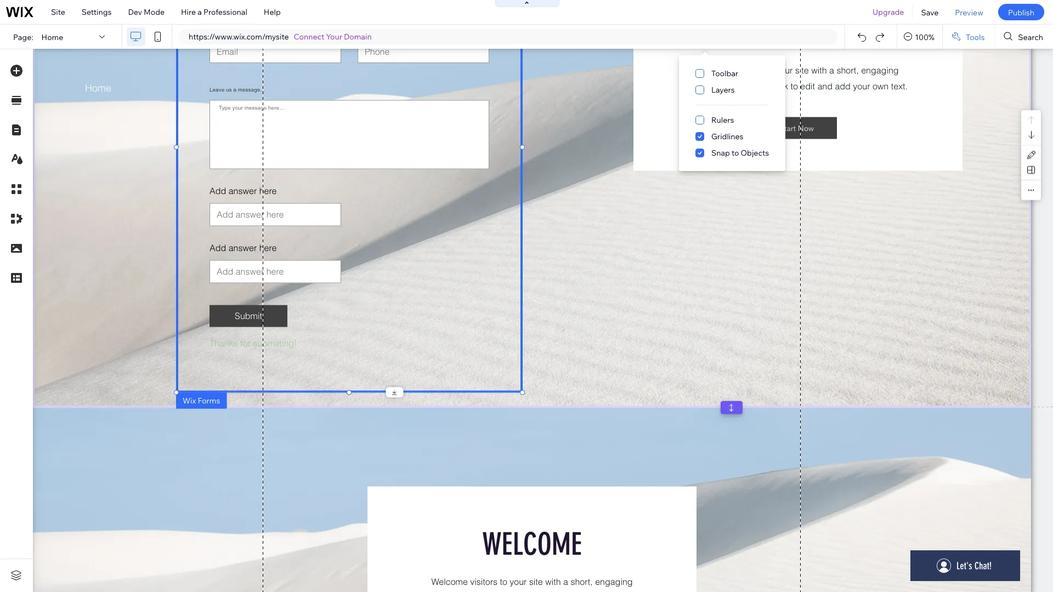 Task type: vqa. For each thing, say whether or not it's contained in the screenshot.
the Search button
yes



Task type: describe. For each thing, give the bounding box(es) containing it.
preview button
[[947, 0, 992, 24]]

search
[[1018, 32, 1043, 42]]

100% button
[[898, 25, 942, 49]]

https://www.wix.com/mysite connect your domain
[[189, 32, 372, 41]]

publish
[[1008, 7, 1035, 17]]

hire
[[181, 7, 196, 17]]

forms
[[198, 396, 220, 405]]

tools button
[[943, 25, 995, 49]]

save
[[921, 7, 939, 17]]

upgrade
[[873, 7, 904, 17]]

save button
[[913, 0, 947, 24]]

home
[[41, 32, 63, 42]]

settings
[[82, 7, 112, 17]]



Task type: locate. For each thing, give the bounding box(es) containing it.
dev mode
[[128, 7, 165, 17]]

wix
[[183, 396, 196, 405]]

site
[[51, 7, 65, 17]]

domain
[[344, 32, 372, 41]]

professional
[[204, 7, 247, 17]]

https://www.wix.com/mysite
[[189, 32, 289, 41]]

help
[[264, 7, 281, 17]]

search button
[[995, 25, 1053, 49]]

your
[[326, 32, 342, 41]]

mode
[[144, 7, 165, 17]]

preview
[[955, 7, 984, 17]]

a
[[198, 7, 202, 17]]

wix forms
[[183, 396, 220, 405]]

dev
[[128, 7, 142, 17]]

publish button
[[998, 4, 1045, 20]]

tools
[[966, 32, 985, 42]]

connect
[[294, 32, 324, 41]]

hire a professional
[[181, 7, 247, 17]]

100%
[[915, 32, 935, 42]]



